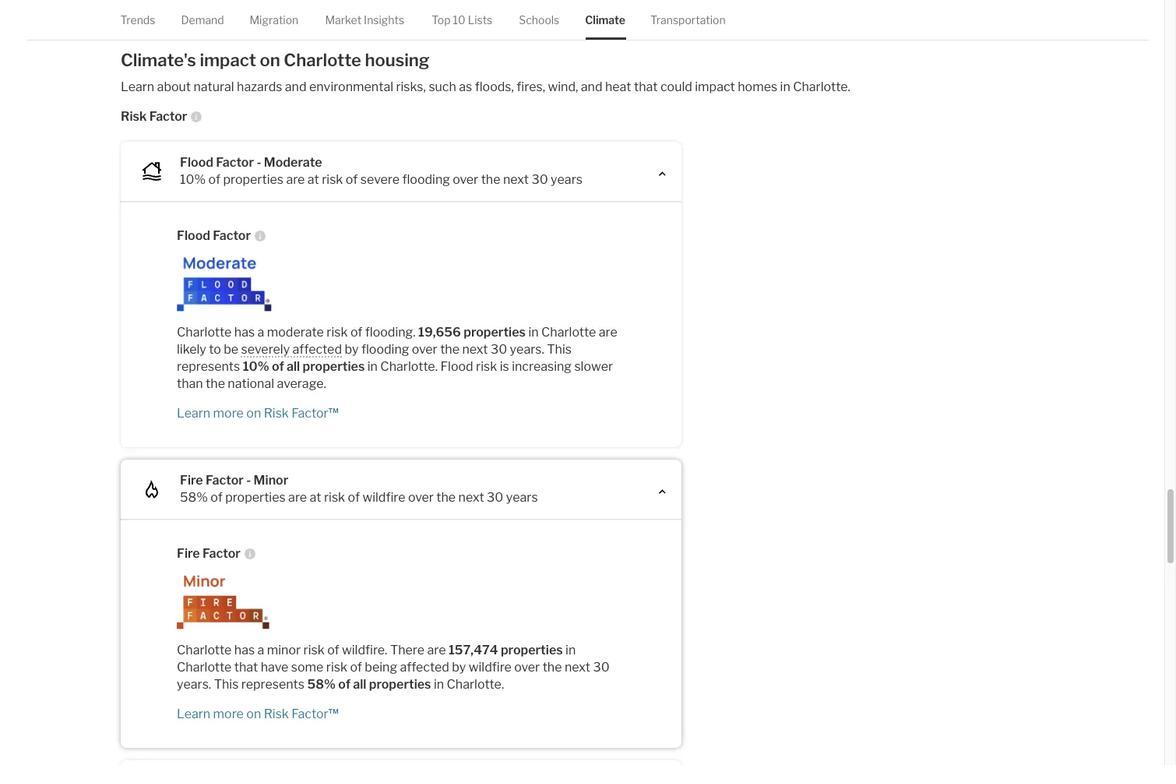 Task type: describe. For each thing, give the bounding box(es) containing it.
heat
[[605, 79, 632, 94]]

be
[[224, 342, 239, 357]]

58% inside the fire factor - minor 58% of properties are at risk of wildfire over the next 30 years
[[180, 490, 208, 505]]

risk inside flood factor - moderate 10% of properties are at risk of severe flooding over the next 30 years
[[322, 172, 343, 187]]

natural
[[194, 79, 234, 94]]

flood for flood factor - moderate 10% of properties are at risk of severe flooding over the next 30 years
[[180, 155, 213, 170]]

factor™ for 58%
[[292, 706, 339, 721]]

this inside the by flooding over the next 30 years. this represents
[[547, 342, 572, 357]]

wildfire inside that have some risk of being affected by wildfire over the next 30 years. this represents
[[469, 660, 512, 675]]

by inside that have some risk of being affected by wildfire over the next 30 years. this represents
[[452, 660, 466, 675]]

severely
[[241, 342, 290, 357]]

flooding.
[[365, 325, 416, 340]]

risk inside that have some risk of being affected by wildfire over the next 30 years. this represents
[[326, 660, 348, 675]]

years inside flood factor - moderate 10% of properties are at risk of severe flooding over the next 30 years
[[551, 172, 583, 187]]

some
[[291, 660, 324, 675]]

next inside the by flooding over the next 30 years. this represents
[[462, 342, 488, 357]]

moderate
[[267, 325, 324, 340]]

that inside that have some risk of being affected by wildfire over the next 30 years. this represents
[[234, 660, 258, 675]]

next inside the fire factor - minor 58% of properties are at risk of wildfire over the next 30 years
[[459, 490, 484, 505]]

has for moderate
[[234, 325, 255, 340]]

0 vertical spatial impact
[[200, 50, 256, 70]]

slower
[[575, 359, 613, 374]]

there
[[390, 643, 425, 657]]

properties down 'being' at the left of page
[[369, 677, 431, 692]]

has for minor
[[234, 643, 255, 657]]

to
[[209, 342, 221, 357]]

average.
[[277, 376, 326, 391]]

fire for fire factor
[[177, 546, 200, 561]]

of inside that have some risk of being affected by wildfire over the next 30 years. this represents
[[350, 660, 362, 675]]

demand link
[[182, 0, 225, 40]]

1 vertical spatial 58%
[[307, 677, 336, 692]]

flood factor - moderate 10% of properties are at risk of severe flooding over the next 30 years
[[180, 155, 583, 187]]

the inside the fire factor - minor 58% of properties are at risk of wildfire over the next 30 years
[[437, 490, 456, 505]]

flood factor
[[177, 228, 251, 243]]

are inside the fire factor - minor 58% of properties are at risk of wildfire over the next 30 years
[[288, 490, 307, 505]]

the inside that have some risk of being affected by wildfire over the next 30 years. this represents
[[543, 660, 562, 675]]

schools
[[519, 13, 560, 26]]

fires,
[[517, 79, 545, 94]]

risk inside the fire factor - minor 58% of properties are at risk of wildfire over the next 30 years
[[324, 490, 345, 505]]

factor for flood factor
[[213, 228, 251, 243]]

as
[[459, 79, 472, 94]]

learn about natural hazards and environmental risks, such as floods, fires, wind, and heat that      could impact homes in charlotte.
[[121, 79, 851, 94]]

minor
[[267, 643, 301, 657]]

30 inside flood factor - moderate 10% of properties are at risk of severe flooding over the next 30 years
[[532, 172, 548, 187]]

severe
[[361, 172, 400, 187]]

moderate
[[264, 155, 322, 170]]

fire factor score logo image
[[177, 575, 626, 629]]

. for 58% of all properties in charlotte .
[[502, 677, 504, 692]]

0 vertical spatial risk
[[121, 109, 147, 124]]

trends
[[121, 13, 156, 26]]

fire factor
[[177, 546, 241, 561]]

flood for flood factor
[[177, 228, 210, 243]]

risk for fire
[[264, 706, 289, 721]]

learn for flood
[[177, 406, 210, 421]]

factor for risk factor
[[149, 109, 187, 124]]

learn more on risk factor™ for 58%
[[177, 706, 339, 721]]

increasing
[[512, 359, 572, 374]]

environmental
[[309, 79, 393, 94]]

over inside the by flooding over the next 30 years. this represents
[[412, 342, 438, 357]]

years. inside the by flooding over the next 30 years. this represents
[[510, 342, 544, 357]]

climate's
[[121, 50, 196, 70]]

over inside flood factor - moderate 10% of properties are at risk of severe flooding over the next 30 years
[[453, 172, 479, 187]]

that have some risk of being affected by wildfire over the next 30 years. this represents
[[177, 660, 610, 692]]

climate link
[[586, 0, 626, 40]]

minor
[[254, 473, 289, 488]]

next inside flood factor - moderate 10% of properties are at risk of severe flooding over the next 30 years
[[503, 172, 529, 187]]

being
[[365, 660, 397, 675]]

2 and from the left
[[581, 79, 603, 94]]

properties inside the fire factor - minor 58% of properties are at risk of wildfire over the next 30 years
[[225, 490, 286, 505]]

learn more on risk factor™ for severely affected
[[177, 406, 339, 421]]

years. inside that have some risk of being affected by wildfire over the next 30 years. this represents
[[177, 677, 211, 692]]

floods,
[[475, 79, 514, 94]]

wind,
[[548, 79, 578, 94]]

homes
[[738, 79, 778, 94]]

at for minor
[[310, 490, 321, 505]]

risk for flood
[[264, 406, 289, 421]]

insights
[[364, 13, 405, 26]]

wildfire.
[[342, 643, 388, 657]]

housing
[[365, 50, 430, 70]]

trends link
[[121, 0, 156, 40]]

hazards
[[237, 79, 282, 94]]

severely affected
[[241, 342, 342, 357]]

market
[[326, 13, 362, 26]]

are inside charlotte has a minor risk of wildfire. there are 157,474 properties in charlotte
[[427, 643, 446, 657]]

factor for flood factor - moderate 10% of properties are at risk of severe flooding over the next 30 years
[[216, 155, 254, 170]]

on for minor
[[246, 706, 261, 721]]

learn for fire
[[177, 706, 210, 721]]

market insights
[[326, 13, 405, 26]]

the national average.
[[203, 376, 326, 391]]

top
[[432, 13, 451, 26]]

climate's impact on charlotte housing
[[121, 50, 430, 70]]



Task type: vqa. For each thing, say whether or not it's contained in the screenshot.
FLOOD FACTOR SCORE LOGO
yes



Task type: locate. For each thing, give the bounding box(es) containing it.
1 vertical spatial learn more on risk factor™ link
[[177, 706, 626, 723]]

0 horizontal spatial impact
[[200, 50, 256, 70]]

1 horizontal spatial that
[[634, 79, 658, 94]]

over inside that have some risk of being affected by wildfire over the next 30 years. this represents
[[514, 660, 540, 675]]

0 vertical spatial all
[[287, 359, 300, 374]]

that left have
[[234, 660, 258, 675]]

58% of all properties in charlotte .
[[307, 677, 504, 692]]

flood inside flood factor - moderate 10% of properties are at risk of severe flooding over the next 30 years
[[180, 155, 213, 170]]

1 vertical spatial learn more on risk factor™
[[177, 706, 339, 721]]

years
[[551, 172, 583, 187], [506, 490, 538, 505]]

climate
[[586, 13, 626, 26]]

2 learn more on risk factor™ link from the top
[[177, 706, 626, 723]]

1 horizontal spatial 58%
[[307, 677, 336, 692]]

0 horizontal spatial by
[[345, 342, 359, 357]]

that right heat
[[634, 79, 658, 94]]

a up have
[[258, 643, 264, 657]]

at inside flood factor - moderate 10% of properties are at risk of severe flooding over the next 30 years
[[308, 172, 319, 187]]

58% down some
[[307, 677, 336, 692]]

1 vertical spatial years
[[506, 490, 538, 505]]

the inside the by flooding over the next 30 years. this represents
[[440, 342, 460, 357]]

0 horizontal spatial years.
[[177, 677, 211, 692]]

1 vertical spatial flood
[[177, 228, 210, 243]]

1 horizontal spatial by
[[452, 660, 466, 675]]

this inside that have some risk of being affected by wildfire over the next 30 years. this represents
[[214, 677, 239, 692]]

learn more on risk factor™ down have
[[177, 706, 339, 721]]

1 horizontal spatial .
[[502, 677, 504, 692]]

have
[[261, 660, 289, 675]]

10% up 'flood factor'
[[180, 172, 206, 187]]

2 vertical spatial on
[[246, 706, 261, 721]]

more for likely
[[213, 406, 244, 421]]

.
[[435, 359, 438, 374], [502, 677, 504, 692]]

30 inside the fire factor - minor 58% of properties are at risk of wildfire over the next 30 years
[[487, 490, 504, 505]]

0 vertical spatial this
[[547, 342, 572, 357]]

about
[[157, 79, 191, 94]]

are likely to be
[[177, 325, 618, 357]]

0 vertical spatial represents
[[177, 359, 240, 374]]

years inside the fire factor - minor 58% of properties are at risk of wildfire over the next 30 years
[[506, 490, 538, 505]]

0 horizontal spatial -
[[246, 473, 251, 488]]

1 learn more on risk factor™ link from the top
[[177, 405, 626, 422]]

0 vertical spatial factor™
[[292, 406, 339, 421]]

0 horizontal spatial all
[[287, 359, 300, 374]]

1 a from the top
[[258, 325, 264, 340]]

are up slower
[[599, 325, 618, 340]]

learn more on risk factor™ link down slower than
[[177, 405, 626, 422]]

a up severely
[[258, 325, 264, 340]]

risk
[[121, 109, 147, 124], [264, 406, 289, 421], [264, 706, 289, 721]]

all
[[287, 359, 300, 374], [353, 677, 367, 692]]

a
[[258, 325, 264, 340], [258, 643, 264, 657]]

by flooding over the next 30 years. this represents
[[177, 342, 572, 374]]

could
[[661, 79, 693, 94]]

flood
[[180, 155, 213, 170], [177, 228, 210, 243], [441, 359, 473, 374]]

years.
[[510, 342, 544, 357], [177, 677, 211, 692]]

1 horizontal spatial years.
[[510, 342, 544, 357]]

demand
[[182, 13, 225, 26]]

1 vertical spatial affected
[[400, 660, 449, 675]]

factor™ for severely affected
[[292, 406, 339, 421]]

by down the '157,474'
[[452, 660, 466, 675]]

0 vertical spatial -
[[257, 155, 261, 170]]

a for moderate
[[258, 325, 264, 340]]

0 vertical spatial flood
[[180, 155, 213, 170]]

more
[[213, 406, 244, 421], [213, 706, 244, 721]]

1 vertical spatial represents
[[241, 677, 305, 692]]

- for minor
[[246, 473, 251, 488]]

wildfire inside the fire factor - minor 58% of properties are at risk of wildfire over the next 30 years
[[363, 490, 406, 505]]

are down moderate
[[286, 172, 305, 187]]

0 vertical spatial years.
[[510, 342, 544, 357]]

by down charlotte has a moderate risk of flooding. 19,656 properties in charlotte
[[345, 342, 359, 357]]

0 vertical spatial learn
[[121, 79, 154, 94]]

1 vertical spatial all
[[353, 677, 367, 692]]

30 inside that have some risk of being affected by wildfire over the next 30 years. this represents
[[593, 660, 610, 675]]

all down severely affected
[[287, 359, 300, 374]]

impact up natural
[[200, 50, 256, 70]]

risk down climate's
[[121, 109, 147, 124]]

market insights link
[[326, 0, 405, 40]]

are inside are likely to be
[[599, 325, 618, 340]]

fire for fire factor - minor 58% of properties are at risk of wildfire over the next 30 years
[[180, 473, 203, 488]]

1 horizontal spatial and
[[581, 79, 603, 94]]

0 horizontal spatial affected
[[293, 342, 342, 357]]

risk inside charlotte has a minor risk of wildfire. there are 157,474 properties in charlotte
[[304, 643, 325, 657]]

lists
[[468, 13, 493, 26]]

properties up is
[[464, 325, 526, 340]]

learn more on risk factor™ down national
[[177, 406, 339, 421]]

fire factor - minor 58% of properties are at risk of wildfire over the next 30 years
[[180, 473, 538, 505]]

learn more on risk factor™ link for 19,656
[[177, 405, 626, 422]]

more for have
[[213, 706, 244, 721]]

represents inside the by flooding over the next 30 years. this represents
[[177, 359, 240, 374]]

migration
[[250, 13, 299, 26]]

factor for fire factor
[[203, 546, 241, 561]]

the
[[481, 172, 501, 187], [440, 342, 460, 357], [206, 376, 225, 391], [437, 490, 456, 505], [543, 660, 562, 675]]

charlotte has a moderate risk of flooding. 19,656 properties in charlotte
[[177, 325, 596, 340]]

2 has from the top
[[234, 643, 255, 657]]

on for moderate
[[246, 406, 261, 421]]

1 vertical spatial .
[[502, 677, 504, 692]]

2 learn more on risk factor™ from the top
[[177, 706, 339, 721]]

this
[[547, 342, 572, 357], [214, 677, 239, 692]]

0 vertical spatial that
[[634, 79, 658, 94]]

all down 'being' at the left of page
[[353, 677, 367, 692]]

0 vertical spatial learn more on risk factor™
[[177, 406, 339, 421]]

factor™ down average.
[[292, 406, 339, 421]]

risks,
[[396, 79, 426, 94]]

flooding inside the by flooding over the next 30 years. this represents
[[361, 342, 409, 357]]

1 horizontal spatial all
[[353, 677, 367, 692]]

flooding
[[402, 172, 450, 187], [361, 342, 409, 357]]

0 vertical spatial by
[[345, 342, 359, 357]]

1 vertical spatial on
[[246, 406, 261, 421]]

0 vertical spatial 58%
[[180, 490, 208, 505]]

0 vertical spatial 10%
[[180, 172, 206, 187]]

- left moderate
[[257, 155, 261, 170]]

1 vertical spatial more
[[213, 706, 244, 721]]

in
[[780, 79, 791, 94], [529, 325, 539, 340], [368, 359, 378, 374], [566, 643, 576, 657], [434, 677, 444, 692]]

properties up average.
[[303, 359, 365, 374]]

learn more on risk factor™
[[177, 406, 339, 421], [177, 706, 339, 721]]

0 vertical spatial more
[[213, 406, 244, 421]]

at for moderate
[[308, 172, 319, 187]]

10%
[[180, 172, 206, 187], [243, 359, 269, 374]]

0 vertical spatial at
[[308, 172, 319, 187]]

on
[[260, 50, 280, 70], [246, 406, 261, 421], [246, 706, 261, 721]]

0 vertical spatial affected
[[293, 342, 342, 357]]

- inside flood factor - moderate 10% of properties are at risk of severe flooding over the next 30 years
[[257, 155, 261, 170]]

1 vertical spatial impact
[[695, 79, 735, 94]]

1 horizontal spatial affected
[[400, 660, 449, 675]]

0 horizontal spatial .
[[435, 359, 438, 374]]

1 vertical spatial at
[[310, 490, 321, 505]]

and down climate's impact on charlotte housing
[[285, 79, 307, 94]]

affected down there
[[400, 660, 449, 675]]

0 horizontal spatial wildfire
[[363, 490, 406, 505]]

fire inside the fire factor - minor 58% of properties are at risk of wildfire over the next 30 years
[[180, 473, 203, 488]]

fire
[[180, 473, 203, 488], [177, 546, 200, 561]]

2 a from the top
[[258, 643, 264, 657]]

0 vertical spatial on
[[260, 50, 280, 70]]

national
[[228, 376, 274, 391]]

1 vertical spatial -
[[246, 473, 251, 488]]

10
[[453, 13, 466, 26]]

1 vertical spatial learn
[[177, 406, 210, 421]]

1 vertical spatial 10%
[[243, 359, 269, 374]]

properties
[[223, 172, 284, 187], [464, 325, 526, 340], [303, 359, 365, 374], [225, 490, 286, 505], [501, 643, 563, 657], [369, 677, 431, 692]]

factor™ down some
[[292, 706, 339, 721]]

1 and from the left
[[285, 79, 307, 94]]

affected down moderate
[[293, 342, 342, 357]]

properties down moderate
[[223, 172, 284, 187]]

properties inside flood factor - moderate 10% of properties are at risk of severe flooding over the next 30 years
[[223, 172, 284, 187]]

factor™
[[292, 406, 339, 421], [292, 706, 339, 721]]

1 vertical spatial risk
[[264, 406, 289, 421]]

a inside charlotte has a minor risk of wildfire. there are 157,474 properties in charlotte
[[258, 643, 264, 657]]

migration link
[[250, 0, 299, 40]]

schools link
[[519, 0, 560, 40]]

learn
[[121, 79, 154, 94], [177, 406, 210, 421], [177, 706, 210, 721]]

58% up fire factor
[[180, 490, 208, 505]]

flooding inside flood factor - moderate 10% of properties are at risk of severe flooding over the next 30 years
[[402, 172, 450, 187]]

are right there
[[427, 643, 446, 657]]

charlotte
[[284, 50, 361, 70], [177, 325, 232, 340], [541, 325, 596, 340], [380, 359, 435, 374], [177, 643, 232, 657], [177, 660, 232, 675], [447, 677, 502, 692]]

1 vertical spatial a
[[258, 643, 264, 657]]

at
[[308, 172, 319, 187], [310, 490, 321, 505]]

. for 10% of all properties in charlotte . flood risk is increasing
[[435, 359, 438, 374]]

1 horizontal spatial 10%
[[243, 359, 269, 374]]

of
[[208, 172, 220, 187], [346, 172, 358, 187], [351, 325, 363, 340], [272, 359, 284, 374], [211, 490, 223, 505], [348, 490, 360, 505], [327, 643, 339, 657], [350, 660, 362, 675], [338, 677, 351, 692]]

0 vertical spatial learn more on risk factor™ link
[[177, 405, 626, 422]]

on up hazards at the left
[[260, 50, 280, 70]]

0 vertical spatial a
[[258, 325, 264, 340]]

are down minor
[[288, 490, 307, 505]]

affected
[[293, 342, 342, 357], [400, 660, 449, 675]]

- inside the fire factor - minor 58% of properties are at risk of wildfire over the next 30 years
[[246, 473, 251, 488]]

top 10 lists link
[[432, 0, 493, 40]]

0 vertical spatial fire
[[180, 473, 203, 488]]

transportation
[[651, 13, 726, 26]]

1 vertical spatial by
[[452, 660, 466, 675]]

1 vertical spatial fire
[[177, 546, 200, 561]]

slower than
[[177, 359, 613, 391]]

0 vertical spatial flooding
[[402, 172, 450, 187]]

by inside the by flooding over the next 30 years. this represents
[[345, 342, 359, 357]]

risk factor
[[121, 109, 187, 124]]

all for 10%
[[287, 359, 300, 374]]

at inside the fire factor - minor 58% of properties are at risk of wildfire over the next 30 years
[[310, 490, 321, 505]]

2 factor™ from the top
[[292, 706, 339, 721]]

over
[[453, 172, 479, 187], [412, 342, 438, 357], [408, 490, 434, 505], [514, 660, 540, 675]]

next
[[503, 172, 529, 187], [462, 342, 488, 357], [459, 490, 484, 505], [565, 660, 591, 675]]

the inside flood factor - moderate 10% of properties are at risk of severe flooding over the next 30 years
[[481, 172, 501, 187]]

affected inside that have some risk of being affected by wildfire over the next 30 years. this represents
[[400, 660, 449, 675]]

58%
[[180, 490, 208, 505], [307, 677, 336, 692]]

1 vertical spatial wildfire
[[469, 660, 512, 675]]

0 horizontal spatial 58%
[[180, 490, 208, 505]]

1 has from the top
[[234, 325, 255, 340]]

2 vertical spatial risk
[[264, 706, 289, 721]]

represents
[[177, 359, 240, 374], [241, 677, 305, 692]]

transportation link
[[651, 0, 726, 40]]

19,656
[[418, 325, 461, 340]]

of inside charlotte has a minor risk of wildfire. there are 157,474 properties in charlotte
[[327, 643, 339, 657]]

-
[[257, 155, 261, 170], [246, 473, 251, 488]]

0 horizontal spatial years
[[506, 490, 538, 505]]

properties down minor
[[225, 490, 286, 505]]

1 horizontal spatial impact
[[695, 79, 735, 94]]

2 vertical spatial flood
[[441, 359, 473, 374]]

0 vertical spatial has
[[234, 325, 255, 340]]

such
[[429, 79, 456, 94]]

30
[[532, 172, 548, 187], [491, 342, 507, 357], [487, 490, 504, 505], [593, 660, 610, 675]]

0 horizontal spatial this
[[214, 677, 239, 692]]

likely
[[177, 342, 206, 357]]

represents down have
[[241, 677, 305, 692]]

1 vertical spatial has
[[234, 643, 255, 657]]

0 vertical spatial years
[[551, 172, 583, 187]]

- for moderate
[[257, 155, 261, 170]]

flood factor score logo image
[[177, 257, 626, 311]]

10% inside flood factor - moderate 10% of properties are at risk of severe flooding over the next 30 years
[[180, 172, 206, 187]]

learn more on risk factor™ link for 157,474
[[177, 706, 626, 723]]

0 vertical spatial wildfire
[[363, 490, 406, 505]]

has inside charlotte has a minor risk of wildfire. there are 157,474 properties in charlotte
[[234, 643, 255, 657]]

1 vertical spatial flooding
[[361, 342, 409, 357]]

impact
[[200, 50, 256, 70], [695, 79, 735, 94]]

157,474
[[449, 643, 498, 657]]

are inside flood factor - moderate 10% of properties are at risk of severe flooding over the next 30 years
[[286, 172, 305, 187]]

1 learn more on risk factor™ from the top
[[177, 406, 339, 421]]

learn more on risk factor™ link down 58% of all properties in charlotte .
[[177, 706, 626, 723]]

1 horizontal spatial represents
[[241, 677, 305, 692]]

represents down to on the top left of page
[[177, 359, 240, 374]]

factor inside flood factor - moderate 10% of properties are at risk of severe flooding over the next 30 years
[[216, 155, 254, 170]]

0 vertical spatial .
[[435, 359, 438, 374]]

factor for fire factor - minor 58% of properties are at risk of wildfire over the next 30 years
[[206, 473, 244, 488]]

0 horizontal spatial and
[[285, 79, 307, 94]]

1 horizontal spatial wildfire
[[469, 660, 512, 675]]

charlotte.
[[793, 79, 851, 94]]

- left minor
[[246, 473, 251, 488]]

factor
[[149, 109, 187, 124], [216, 155, 254, 170], [213, 228, 251, 243], [206, 473, 244, 488], [203, 546, 241, 561]]

has
[[234, 325, 255, 340], [234, 643, 255, 657]]

1 vertical spatial factor™
[[292, 706, 339, 721]]

wildfire
[[363, 490, 406, 505], [469, 660, 512, 675]]

flooding down charlotte has a moderate risk of flooding. 19,656 properties in charlotte
[[361, 342, 409, 357]]

a for minor
[[258, 643, 264, 657]]

on down national
[[246, 406, 261, 421]]

1 vertical spatial years.
[[177, 677, 211, 692]]

on down have
[[246, 706, 261, 721]]

2 vertical spatial learn
[[177, 706, 210, 721]]

2 more from the top
[[213, 706, 244, 721]]

10% of all properties in charlotte . flood risk is increasing
[[243, 359, 575, 374]]

1 vertical spatial this
[[214, 677, 239, 692]]

0 horizontal spatial 10%
[[180, 172, 206, 187]]

than
[[177, 376, 203, 391]]

1 horizontal spatial years
[[551, 172, 583, 187]]

is
[[500, 359, 509, 374]]

are
[[286, 172, 305, 187], [599, 325, 618, 340], [288, 490, 307, 505], [427, 643, 446, 657]]

risk down "the national average."
[[264, 406, 289, 421]]

10% up national
[[243, 359, 269, 374]]

30 inside the by flooding over the next 30 years. this represents
[[491, 342, 507, 357]]

and left heat
[[581, 79, 603, 94]]

risk
[[322, 172, 343, 187], [327, 325, 348, 340], [476, 359, 497, 374], [324, 490, 345, 505], [304, 643, 325, 657], [326, 660, 348, 675]]

charlotte has a minor risk of wildfire. there are 157,474 properties in charlotte
[[177, 643, 576, 675]]

all for 58%
[[353, 677, 367, 692]]

has up be
[[234, 325, 255, 340]]

impact right the could
[[695, 79, 735, 94]]

1 horizontal spatial this
[[547, 342, 572, 357]]

0 horizontal spatial represents
[[177, 359, 240, 374]]

properties right the '157,474'
[[501, 643, 563, 657]]

over inside the fire factor - minor 58% of properties are at risk of wildfire over the next 30 years
[[408, 490, 434, 505]]

in inside charlotte has a minor risk of wildfire. there are 157,474 properties in charlotte
[[566, 643, 576, 657]]

flooding right severe
[[402, 172, 450, 187]]

risk down have
[[264, 706, 289, 721]]

represents inside that have some risk of being affected by wildfire over the next 30 years. this represents
[[241, 677, 305, 692]]

1 vertical spatial that
[[234, 660, 258, 675]]

1 factor™ from the top
[[292, 406, 339, 421]]

has left the minor
[[234, 643, 255, 657]]

properties inside charlotte has a minor risk of wildfire. there are 157,474 properties in charlotte
[[501, 643, 563, 657]]

1 more from the top
[[213, 406, 244, 421]]

factor inside the fire factor - minor 58% of properties are at risk of wildfire over the next 30 years
[[206, 473, 244, 488]]

1 horizontal spatial -
[[257, 155, 261, 170]]

0 horizontal spatial that
[[234, 660, 258, 675]]

next inside that have some risk of being affected by wildfire over the next 30 years. this represents
[[565, 660, 591, 675]]

top 10 lists
[[432, 13, 493, 26]]



